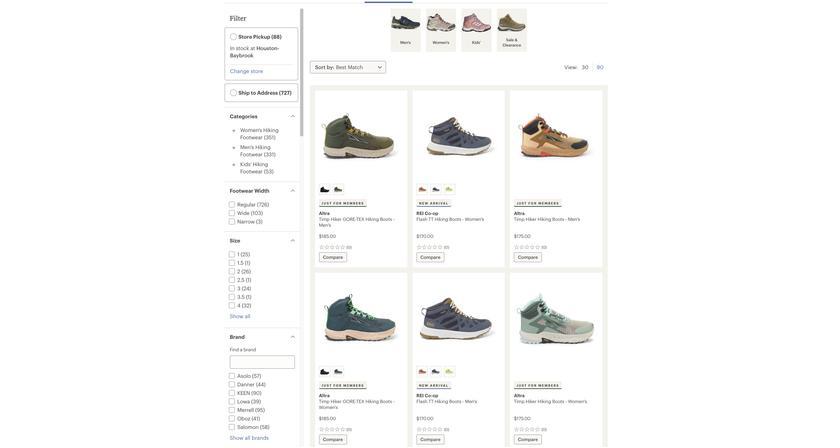 Task type: describe. For each thing, give the bounding box(es) containing it.
$170.00 for rei co-op flash tt hiking boots - women's
[[417, 234, 434, 239]]

asolo
[[237, 373, 251, 379]]

find
[[230, 347, 239, 353]]

rei co-op flash tt hiking boots - women's
[[417, 211, 484, 222]]

(90)
[[252, 390, 262, 396]]

rei for rei co-op flash tt hiking boots - women's
[[417, 211, 424, 216]]

$185.00 for men's
[[319, 234, 336, 239]]

just for members for altra timp hiker hiking boots - men's
[[517, 201, 559, 205]]

ship to address (727) button
[[226, 85, 296, 100]]

show all brands button
[[230, 435, 269, 442]]

houston-
[[257, 45, 279, 51]]

change store
[[230, 68, 263, 74]]

(0) for timp hiker gore-tex hiking boots - women's
[[347, 428, 352, 432]]

2
[[237, 268, 240, 275]]

group for altra timp hiker gore-tex hiking boots - women's
[[318, 365, 404, 379]]

- for altra timp hiker gore-tex hiking boots - women's
[[393, 399, 395, 405]]

men's hiking footwear link
[[240, 144, 271, 158]]

change
[[230, 68, 249, 74]]

kids' hiking footwear link
[[240, 161, 268, 175]]

footwear width
[[230, 188, 270, 194]]

women's inside altra timp hiker hiking boots - women's
[[568, 399, 587, 405]]

rust/clementine image for rei co-op flash tt hiking boots - men's
[[418, 368, 427, 377]]

for for altra timp hiker gore-tex hiking boots - women's
[[334, 384, 342, 388]]

(726)
[[257, 201, 269, 208]]

1.5 link
[[228, 260, 244, 266]]

- inside altra timp hiker hiking boots - men's
[[566, 217, 567, 222]]

4 link
[[228, 303, 241, 309]]

(0) for timp hiker hiking boots - women's
[[542, 428, 547, 432]]

(32)
[[242, 303, 251, 309]]

2 link
[[228, 268, 240, 275]]

(0) for flash tt hiking boots - women's
[[444, 245, 449, 250]]

toggle women%27s-hiking-footwear sub-items image
[[230, 127, 238, 135]]

brands
[[252, 435, 269, 441]]

2 vertical spatial (1)
[[246, 294, 251, 300]]

altra for altra timp hiker hiking boots - men's
[[514, 211, 525, 216]]

stock
[[236, 45, 249, 51]]

compare for timp hiker hiking boots - men's
[[518, 255, 538, 260]]

kids' for kids'
[[472, 40, 481, 45]]

hiking inside altra timp hiker gore-tex hiking boots - women's
[[366, 399, 379, 405]]

just for altra timp hiker hiking boots - women's
[[517, 384, 527, 388]]

sale & clearance link
[[498, 9, 527, 51]]

sale & clearance
[[503, 37, 521, 47]]

timp for timp hiker hiking boots - women's
[[514, 399, 525, 405]]

3.5 link
[[228, 294, 245, 300]]

address
[[257, 90, 278, 96]]

(88)
[[272, 33, 282, 40]]

categories button
[[225, 108, 300, 125]]

show for show all brands
[[230, 435, 244, 441]]

store pickup (88)
[[237, 33, 282, 40]]

tex for women's
[[356, 399, 365, 405]]

kids' hiking footwear
[[240, 161, 268, 175]]

wide
[[237, 210, 250, 216]]

brand
[[230, 334, 245, 340]]

women's image
[[427, 11, 456, 34]]

1 (25) 1.5 (1) 2 (26) 2.5 (1) 3 (24) 3.5 (1) 4 (32)
[[237, 251, 251, 309]]

asolo (57) danner (44) keen (90) lowa (39) merrell (95) oboz (41) salomon (58)
[[237, 373, 270, 431]]

just for members for altra timp hiker hiking boots - women's
[[517, 384, 559, 388]]

hiking inside altra timp hiker hiking boots - women's
[[538, 399, 551, 405]]

size
[[230, 238, 240, 244]]

(103)
[[251, 210, 263, 216]]

footwear for men's
[[240, 151, 263, 158]]

compare for flash tt hiking boots - men's
[[421, 437, 441, 443]]

footwear width button
[[225, 182, 300, 200]]

hiking inside men's hiking footwear
[[255, 144, 271, 150]]

$185.00 for women's
[[319, 416, 336, 422]]

brand
[[244, 347, 256, 353]]

clearance
[[503, 43, 521, 47]]

hiking inside altra timp hiker hiking boots - men's
[[538, 217, 551, 222]]

keen
[[237, 390, 250, 396]]

kids' image
[[462, 11, 491, 34]]

women's inside altra timp hiker gore-tex hiking boots - women's
[[319, 405, 338, 411]]

danner
[[237, 382, 255, 388]]

odyssey gray/tapenade image for rei co-op flash tt hiking boots - women's
[[431, 185, 441, 194]]

(26)
[[242, 268, 251, 275]]

co- for rei co-op flash tt hiking boots - women's
[[425, 211, 433, 216]]

black image for altra timp hiker gore-tex hiking boots - men's
[[320, 185, 329, 194]]

for for altra timp hiker gore-tex hiking boots - men's
[[334, 201, 342, 205]]

show all button
[[230, 313, 251, 320]]

flash for rei co-op flash tt hiking boots - women's
[[417, 217, 428, 222]]

filter
[[230, 14, 246, 22]]

compare for flash tt hiking boots - women's
[[421, 255, 441, 260]]

pickup
[[253, 33, 270, 40]]

rei co-op flash tt hiking boots - men's
[[417, 393, 477, 405]]

altra timp hiker hiking boots - women's
[[514, 393, 587, 405]]

ship
[[239, 90, 250, 96]]

women's hiking footwear link
[[240, 127, 279, 140]]

to
[[251, 90, 256, 96]]

baybrook
[[230, 52, 254, 58]]

(57)
[[252, 373, 261, 379]]

(58)
[[260, 424, 270, 431]]

altra timp hiker hiking boots - women's 0 image
[[514, 277, 599, 364]]

dusty olive image
[[334, 185, 343, 194]]

- for rei co-op flash tt hiking boots - men's
[[463, 399, 464, 405]]

new arrival for rei co-op flash tt hiking boots - men's
[[419, 384, 449, 388]]

regular (726) wide (103) narrow (3)
[[237, 201, 269, 225]]

altra timp hiker gore-tex hiking boots - men's 0 image
[[319, 95, 404, 181]]

wide link
[[228, 210, 250, 216]]

(24)
[[242, 285, 251, 292]]

hiker for timp hiker hiking boots - men's
[[526, 217, 537, 222]]

hiker for timp hiker gore-tex hiking boots - men's
[[331, 217, 342, 222]]

2.5
[[237, 277, 245, 283]]

group for rei co-op flash tt hiking boots - men's
[[415, 365, 502, 379]]

oboz link
[[228, 416, 250, 422]]

salomon
[[237, 424, 259, 431]]

men's image
[[391, 11, 420, 34]]

toggle kids%27-hiking-footwear sub-items image
[[230, 161, 238, 169]]

(25)
[[241, 251, 250, 258]]

compare for timp hiker gore-tex hiking boots - women's
[[323, 437, 343, 443]]

(0) for timp hiker hiking boots - men's
[[542, 245, 547, 250]]

(44)
[[256, 382, 266, 388]]

in
[[230, 45, 235, 51]]

tex for men's
[[356, 217, 365, 222]]

90
[[597, 64, 604, 70]]

30
[[582, 64, 589, 70]]

houston- baybrook
[[230, 45, 279, 58]]

store
[[251, 68, 263, 74]]

boots for altra timp hiker gore-tex hiking boots - women's
[[380, 399, 392, 405]]

1 vertical spatial (1)
[[246, 277, 251, 283]]

asolo link
[[228, 373, 251, 379]]

a
[[240, 347, 243, 353]]

lime/white image for men's
[[445, 368, 454, 377]]

(95)
[[255, 407, 265, 413]]

lowa link
[[228, 399, 250, 405]]

Find a brand text field
[[230, 356, 295, 369]]

(351)
[[264, 134, 276, 140]]

compare button for altra timp hiker hiking boots - women's
[[514, 435, 542, 445]]

men's inside men's hiking footwear
[[240, 144, 254, 150]]

merrell link
[[228, 407, 254, 413]]

altra timp hiker hiking boots - men's
[[514, 211, 580, 222]]

merrell
[[237, 407, 254, 413]]

3.5
[[237, 294, 245, 300]]

3 link
[[228, 285, 241, 292]]

salomon link
[[228, 424, 259, 431]]

(39)
[[251, 399, 261, 405]]

danner link
[[228, 382, 255, 388]]

90 link
[[597, 63, 604, 72]]



Task type: locate. For each thing, give the bounding box(es) containing it.
(41)
[[252, 416, 260, 422]]

1 vertical spatial co-
[[425, 393, 433, 399]]

show down salomon link
[[230, 435, 244, 441]]

(0) down altra timp hiker gore-tex hiking boots - women's
[[347, 428, 352, 432]]

1 tex from the top
[[356, 217, 365, 222]]

group for rei co-op flash tt hiking boots - women's
[[415, 183, 502, 197]]

0 vertical spatial rust/clementine image
[[418, 185, 427, 194]]

all for show all
[[245, 313, 251, 320]]

footwear for kids'
[[240, 168, 263, 175]]

hiking
[[263, 127, 279, 133], [255, 144, 271, 150], [253, 161, 268, 167], [366, 217, 379, 222], [435, 217, 448, 222], [538, 217, 551, 222], [366, 399, 379, 405], [435, 399, 448, 405], [538, 399, 551, 405]]

women's hiking footwear
[[240, 127, 279, 140]]

1 vertical spatial $170.00
[[417, 416, 434, 422]]

just
[[322, 201, 332, 205], [517, 201, 527, 205], [322, 384, 332, 388], [517, 384, 527, 388]]

hiker for timp hiker hiking boots - women's
[[526, 399, 537, 405]]

compare button for altra timp hiker hiking boots - men's
[[514, 253, 542, 263]]

for down navy icon
[[334, 384, 342, 388]]

0 vertical spatial all
[[245, 313, 251, 320]]

keen link
[[228, 390, 250, 396]]

$170.00
[[417, 234, 434, 239], [417, 416, 434, 422]]

op for rei co-op flash tt hiking boots - men's
[[433, 393, 439, 399]]

2 tex from the top
[[356, 399, 365, 405]]

all down salomon
[[245, 435, 251, 441]]

group up altra timp hiker gore-tex hiking boots - women's
[[318, 365, 404, 379]]

members for altra timp hiker hiking boots - men's
[[539, 201, 559, 205]]

1 $170.00 from the top
[[417, 234, 434, 239]]

altra inside altra timp hiker gore-tex hiking boots - women's
[[319, 393, 330, 399]]

1 vertical spatial gore-
[[343, 399, 356, 405]]

members up altra timp hiker gore-tex hiking boots - women's
[[344, 384, 364, 388]]

1 odyssey gray/tapenade image from the top
[[431, 185, 441, 194]]

(0) down 'rei co-op flash tt hiking boots - men's'
[[444, 428, 449, 432]]

(1) right 3.5
[[246, 294, 251, 300]]

just for altra timp hiker gore-tex hiking boots - women's
[[322, 384, 332, 388]]

2 $175.00 from the top
[[514, 416, 531, 422]]

find a brand
[[230, 347, 256, 353]]

compare button
[[319, 253, 347, 263], [417, 253, 445, 263], [514, 253, 542, 263], [319, 435, 347, 445], [417, 435, 445, 445], [514, 435, 542, 445]]

boots for rei co-op flash tt hiking boots - men's
[[449, 399, 461, 405]]

rei
[[417, 211, 424, 216], [417, 393, 424, 399]]

$175.00 for altra timp hiker hiking boots - men's
[[514, 234, 531, 239]]

new arrival
[[419, 201, 449, 205], [419, 384, 449, 388]]

0 vertical spatial odyssey gray/tapenade image
[[431, 185, 441, 194]]

2 odyssey gray/tapenade image from the top
[[431, 368, 441, 377]]

1 vertical spatial lime/white image
[[445, 368, 454, 377]]

- inside altra timp hiker gore-tex hiking boots - women's
[[393, 399, 395, 405]]

timp for timp hiker gore-tex hiking boots - women's
[[319, 399, 330, 405]]

footwear up men's hiking footwear
[[240, 134, 263, 140]]

footwear inside men's hiking footwear
[[240, 151, 263, 158]]

compare button for altra timp hiker gore-tex hiking boots - women's
[[319, 435, 347, 445]]

kids' down kids' image
[[472, 40, 481, 45]]

(0) for timp hiker gore-tex hiking boots - men's
[[347, 245, 352, 250]]

just for altra timp hiker hiking boots - men's
[[517, 201, 527, 205]]

flash inside the rei co-op flash tt hiking boots - women's
[[417, 217, 428, 222]]

compare for timp hiker gore-tex hiking boots - men's
[[323, 255, 343, 260]]

0 vertical spatial $185.00
[[319, 234, 336, 239]]

altra inside altra timp hiker hiking boots - men's
[[514, 211, 525, 216]]

0 horizontal spatial kids'
[[240, 161, 251, 167]]

sale & clearance image
[[498, 11, 527, 34]]

men's inside 'rei co-op flash tt hiking boots - men's'
[[465, 399, 477, 405]]

group
[[318, 183, 404, 197], [415, 183, 502, 197], [318, 365, 404, 379], [415, 365, 502, 379]]

members
[[344, 201, 364, 205], [539, 201, 559, 205], [344, 384, 364, 388], [539, 384, 559, 388]]

new for rei co-op flash tt hiking boots - men's
[[419, 384, 429, 388]]

(0) down altra timp hiker gore-tex hiking boots - men's
[[347, 245, 352, 250]]

op inside 'rei co-op flash tt hiking boots - men's'
[[433, 393, 439, 399]]

2 show from the top
[[230, 435, 244, 441]]

men's inside altra timp hiker gore-tex hiking boots - men's
[[319, 222, 331, 228]]

just for altra timp hiker gore-tex hiking boots - men's
[[322, 201, 332, 205]]

1 vertical spatial arrival
[[430, 384, 449, 388]]

lime/white image up the rei co-op flash tt hiking boots - women's
[[445, 185, 454, 194]]

members for altra timp hiker hiking boots - women's
[[539, 384, 559, 388]]

compare button for altra timp hiker gore-tex hiking boots - men's
[[319, 253, 347, 263]]

2.5 link
[[228, 277, 245, 283]]

1 vertical spatial new arrival
[[419, 384, 449, 388]]

$185.00
[[319, 234, 336, 239], [319, 416, 336, 422]]

- for rei co-op flash tt hiking boots - women's
[[463, 217, 464, 222]]

co- inside the rei co-op flash tt hiking boots - women's
[[425, 211, 433, 216]]

1 lime/white image from the top
[[445, 185, 454, 194]]

1 tt from the top
[[429, 217, 434, 222]]

(3)
[[256, 219, 263, 225]]

altra timp hiker gore-tex hiking boots - women's
[[319, 393, 395, 411]]

1 vertical spatial new
[[419, 384, 429, 388]]

black image for altra timp hiker gore-tex hiking boots - women's
[[320, 368, 329, 377]]

$170.00 down the rei co-op flash tt hiking boots - women's
[[417, 234, 434, 239]]

members for altra timp hiker gore-tex hiking boots - men's
[[344, 201, 364, 205]]

gore- inside altra timp hiker gore-tex hiking boots - men's
[[343, 217, 356, 222]]

1 vertical spatial rust/clementine image
[[418, 368, 427, 377]]

1 link
[[228, 251, 239, 258]]

1 vertical spatial kids'
[[240, 161, 251, 167]]

for for altra timp hiker hiking boots - men's
[[529, 201, 537, 205]]

altra inside altra timp hiker hiking boots - women's
[[514, 393, 525, 399]]

regular link
[[228, 201, 256, 208]]

0 vertical spatial lime/white image
[[445, 185, 454, 194]]

black image left dusty olive image on the top
[[320, 185, 329, 194]]

timp inside altra timp hiker gore-tex hiking boots - men's
[[319, 217, 330, 222]]

new arrival up the rei co-op flash tt hiking boots - women's
[[419, 201, 449, 205]]

narrow
[[237, 219, 255, 225]]

show inside show all brands button
[[230, 435, 244, 441]]

arrival up the rei co-op flash tt hiking boots - women's
[[430, 201, 449, 205]]

arrival up 'rei co-op flash tt hiking boots - men's'
[[430, 384, 449, 388]]

change store button
[[230, 68, 263, 75]]

1 op from the top
[[433, 211, 439, 216]]

tex inside altra timp hiker gore-tex hiking boots - men's
[[356, 217, 365, 222]]

co- for rei co-op flash tt hiking boots - men's
[[425, 393, 433, 399]]

for for altra timp hiker hiking boots - women's
[[529, 384, 537, 388]]

op for rei co-op flash tt hiking boots - women's
[[433, 211, 439, 216]]

2 rei from the top
[[417, 393, 424, 399]]

1 horizontal spatial kids'
[[472, 40, 481, 45]]

rei co-op flash tt hiking boots - men's 0 image
[[417, 277, 501, 364]]

compare
[[323, 255, 343, 260], [421, 255, 441, 260], [518, 255, 538, 260], [323, 437, 343, 443], [421, 437, 441, 443], [518, 437, 538, 443]]

flash
[[417, 217, 428, 222], [417, 399, 428, 405]]

rust/clementine image
[[418, 185, 427, 194], [418, 368, 427, 377]]

boots inside altra timp hiker gore-tex hiking boots - women's
[[380, 399, 392, 405]]

$175.00 for altra timp hiker hiking boots - women's
[[514, 416, 531, 422]]

footwear
[[240, 134, 263, 140], [240, 151, 263, 158], [240, 168, 263, 175], [230, 188, 253, 194]]

co-
[[425, 211, 433, 216], [425, 393, 433, 399]]

0 vertical spatial (1)
[[245, 260, 250, 266]]

rei co-op flash tt hiking boots - women's 0 image
[[417, 95, 501, 181]]

new up the rei co-op flash tt hiking boots - women's
[[419, 201, 429, 205]]

new arrival for rei co-op flash tt hiking boots - women's
[[419, 201, 449, 205]]

1 flash from the top
[[417, 217, 428, 222]]

timp for timp hiker gore-tex hiking boots - men's
[[319, 217, 330, 222]]

altra
[[319, 211, 330, 216], [514, 211, 525, 216], [319, 393, 330, 399], [514, 393, 525, 399]]

members up altra timp hiker hiking boots - men's
[[539, 201, 559, 205]]

ship to address (727)
[[237, 90, 292, 96]]

0 vertical spatial kids'
[[472, 40, 481, 45]]

group up 'rei co-op flash tt hiking boots - men's'
[[415, 365, 502, 379]]

sale
[[506, 37, 514, 42]]

0 vertical spatial tex
[[356, 217, 365, 222]]

boots inside altra timp hiker hiking boots - men's
[[553, 217, 565, 222]]

(0) down altra timp hiker hiking boots - men's
[[542, 245, 547, 250]]

1 co- from the top
[[425, 211, 433, 216]]

1 black image from the top
[[320, 185, 329, 194]]

tex
[[356, 217, 365, 222], [356, 399, 365, 405]]

lowa
[[237, 399, 250, 405]]

tex inside altra timp hiker gore-tex hiking boots - women's
[[356, 399, 365, 405]]

(727)
[[279, 90, 292, 96]]

women's link
[[427, 9, 456, 51]]

flash inside 'rei co-op flash tt hiking boots - men's'
[[417, 399, 428, 405]]

size button
[[225, 232, 300, 250]]

new
[[419, 201, 429, 205], [419, 384, 429, 388]]

gore-
[[343, 217, 356, 222], [343, 399, 356, 405]]

1 vertical spatial $185.00
[[319, 416, 336, 422]]

1 vertical spatial all
[[245, 435, 251, 441]]

2 rust/clementine image from the top
[[418, 368, 427, 377]]

members for altra timp hiker gore-tex hiking boots - women's
[[344, 384, 364, 388]]

black image
[[320, 185, 329, 194], [320, 368, 329, 377]]

just for members up altra timp hiker hiking boots - men's
[[517, 201, 559, 205]]

show down 4 at left bottom
[[230, 313, 244, 320]]

show all brands
[[230, 435, 269, 441]]

0 vertical spatial new arrival
[[419, 201, 449, 205]]

hiking inside women's hiking footwear
[[263, 127, 279, 133]]

boots for altra timp hiker gore-tex hiking boots - men's
[[380, 217, 392, 222]]

width
[[255, 188, 270, 194]]

footwear up regular link
[[230, 188, 253, 194]]

1 vertical spatial show
[[230, 435, 244, 441]]

kids' link
[[462, 9, 491, 51]]

tt for rei co-op flash tt hiking boots - women's
[[429, 217, 434, 222]]

- inside 'rei co-op flash tt hiking boots - men's'
[[463, 399, 464, 405]]

odyssey gray/tapenade image
[[431, 185, 441, 194], [431, 368, 441, 377]]

boots inside 'rei co-op flash tt hiking boots - men's'
[[449, 399, 461, 405]]

1.5
[[237, 260, 244, 266]]

hiker inside altra timp hiker hiking boots - women's
[[526, 399, 537, 405]]

0 vertical spatial gore-
[[343, 217, 356, 222]]

hiking inside 'kids' hiking footwear'
[[253, 161, 268, 167]]

in stock at
[[230, 45, 257, 51]]

0 vertical spatial flash
[[417, 217, 428, 222]]

for up altra timp hiker hiking boots - men's
[[529, 201, 537, 205]]

2 $185.00 from the top
[[319, 416, 336, 422]]

new up 'rei co-op flash tt hiking boots - men's'
[[419, 384, 429, 388]]

0 vertical spatial $175.00
[[514, 234, 531, 239]]

1 arrival from the top
[[430, 201, 449, 205]]

new arrival up 'rei co-op flash tt hiking boots - men's'
[[419, 384, 449, 388]]

just for members for altra timp hiker gore-tex hiking boots - men's
[[322, 201, 364, 205]]

1 rust/clementine image from the top
[[418, 185, 427, 194]]

&
[[515, 37, 518, 42]]

men's link
[[391, 9, 420, 51]]

black image left navy icon
[[320, 368, 329, 377]]

kids' inside 'kids' hiking footwear'
[[240, 161, 251, 167]]

1 new arrival from the top
[[419, 201, 449, 205]]

1 vertical spatial tex
[[356, 399, 365, 405]]

2 lime/white image from the top
[[445, 368, 454, 377]]

compare button for rei co-op flash tt hiking boots - women's
[[417, 253, 445, 263]]

group for altra timp hiker gore-tex hiking boots - men's
[[318, 183, 404, 197]]

lime/white image
[[445, 185, 454, 194], [445, 368, 454, 377]]

0 vertical spatial arrival
[[430, 201, 449, 205]]

hiking inside altra timp hiker gore-tex hiking boots - men's
[[366, 217, 379, 222]]

1 vertical spatial rei
[[417, 393, 424, 399]]

gore- down navy icon
[[343, 399, 356, 405]]

2 co- from the top
[[425, 393, 433, 399]]

footwear inside 'kids' hiking footwear'
[[240, 168, 263, 175]]

footwear for women's
[[240, 134, 263, 140]]

for up altra timp hiker hiking boots - women's
[[529, 384, 537, 388]]

1 vertical spatial op
[[433, 393, 439, 399]]

navy image
[[334, 368, 343, 377]]

1 vertical spatial odyssey gray/tapenade image
[[431, 368, 441, 377]]

0 vertical spatial show
[[230, 313, 244, 320]]

0 vertical spatial tt
[[429, 217, 434, 222]]

1 new from the top
[[419, 201, 429, 205]]

boots
[[380, 217, 392, 222], [449, 217, 461, 222], [553, 217, 565, 222], [380, 399, 392, 405], [449, 399, 461, 405], [553, 399, 565, 405]]

op inside the rei co-op flash tt hiking boots - women's
[[433, 211, 439, 216]]

co- inside 'rei co-op flash tt hiking boots - men's'
[[425, 393, 433, 399]]

show inside show all button
[[230, 313, 244, 320]]

rei for rei co-op flash tt hiking boots - men's
[[417, 393, 424, 399]]

all down (32)
[[245, 313, 251, 320]]

gore- for women's
[[343, 399, 356, 405]]

1 vertical spatial black image
[[320, 368, 329, 377]]

arrival for rei co-op flash tt hiking boots - women's
[[430, 201, 449, 205]]

2 black image from the top
[[320, 368, 329, 377]]

gore- down dusty olive image on the top
[[343, 217, 356, 222]]

women's inside women's link
[[433, 40, 449, 45]]

(0)
[[347, 245, 352, 250], [444, 245, 449, 250], [542, 245, 547, 250], [347, 428, 352, 432], [444, 428, 449, 432], [542, 428, 547, 432]]

footwear inside women's hiking footwear
[[240, 134, 263, 140]]

boots for rei co-op flash tt hiking boots - women's
[[449, 217, 461, 222]]

(331)
[[264, 151, 276, 158]]

kids' for kids' hiking footwear
[[240, 161, 251, 167]]

altra timp hiker gore-tex hiking boots - women's 0 image
[[319, 277, 404, 364]]

tt for rei co-op flash tt hiking boots - men's
[[429, 399, 434, 405]]

(1) right "2.5"
[[246, 277, 251, 283]]

lime/white image for women's
[[445, 185, 454, 194]]

show
[[230, 313, 244, 320], [230, 435, 244, 441]]

altra for altra timp hiker hiking boots - women's
[[514, 393, 525, 399]]

hiking inside the rei co-op flash tt hiking boots - women's
[[435, 217, 448, 222]]

just for members up altra timp hiker hiking boots - women's
[[517, 384, 559, 388]]

(0) down the rei co-op flash tt hiking boots - women's
[[444, 245, 449, 250]]

footwear up 'kids' hiking footwear' link
[[240, 151, 263, 158]]

1 vertical spatial $175.00
[[514, 416, 531, 422]]

(0) for flash tt hiking boots - men's
[[444, 428, 449, 432]]

1 gore- from the top
[[343, 217, 356, 222]]

regular
[[237, 201, 256, 208]]

1 rei from the top
[[417, 211, 424, 216]]

2 all from the top
[[245, 435, 251, 441]]

0 vertical spatial rei
[[417, 211, 424, 216]]

0 vertical spatial op
[[433, 211, 439, 216]]

2 op from the top
[[433, 393, 439, 399]]

compare button for rei co-op flash tt hiking boots - men's
[[417, 435, 445, 445]]

just for members down dusty olive image on the top
[[322, 201, 364, 205]]

hiker inside altra timp hiker gore-tex hiking boots - men's
[[331, 217, 342, 222]]

1 $185.00 from the top
[[319, 234, 336, 239]]

hiking inside 'rei co-op flash tt hiking boots - men's'
[[435, 399, 448, 405]]

timp inside altra timp hiker gore-tex hiking boots - women's
[[319, 399, 330, 405]]

just for members down navy icon
[[322, 384, 364, 388]]

toggle men%27s-hiking-footwear sub-items image
[[230, 144, 238, 152]]

odyssey gray/tapenade image for rei co-op flash tt hiking boots - men's
[[431, 368, 441, 377]]

rei inside the rei co-op flash tt hiking boots - women's
[[417, 211, 424, 216]]

women's
[[433, 40, 449, 45], [240, 127, 262, 133], [465, 217, 484, 222], [568, 399, 587, 405], [319, 405, 338, 411]]

flash for rei co-op flash tt hiking boots - men's
[[417, 399, 428, 405]]

(1)
[[245, 260, 250, 266], [246, 277, 251, 283], [246, 294, 251, 300]]

all for show all brands
[[245, 435, 251, 441]]

hiker inside altra timp hiker hiking boots - men's
[[526, 217, 537, 222]]

2 flash from the top
[[417, 399, 428, 405]]

members up altra timp hiker gore-tex hiking boots - men's
[[344, 201, 364, 205]]

hiker inside altra timp hiker gore-tex hiking boots - women's
[[331, 399, 342, 405]]

$170.00 down 'rei co-op flash tt hiking boots - men's'
[[417, 416, 434, 422]]

0 vertical spatial co-
[[425, 211, 433, 216]]

group up the rei co-op flash tt hiking boots - women's
[[415, 183, 502, 197]]

odyssey gray/tapenade image up the rei co-op flash tt hiking boots - women's
[[431, 185, 441, 194]]

altra for altra timp hiker gore-tex hiking boots - men's
[[319, 211, 330, 216]]

- inside altra timp hiker hiking boots - women's
[[566, 399, 567, 405]]

timp inside altra timp hiker hiking boots - women's
[[514, 399, 525, 405]]

$170.00 for rei co-op flash tt hiking boots - men's
[[417, 416, 434, 422]]

for down dusty olive image on the top
[[334, 201, 342, 205]]

just for members for altra timp hiker gore-tex hiking boots - women's
[[322, 384, 364, 388]]

1 $175.00 from the top
[[514, 234, 531, 239]]

0 vertical spatial black image
[[320, 185, 329, 194]]

women's inside the rei co-op flash tt hiking boots - women's
[[465, 217, 484, 222]]

show for show all
[[230, 313, 244, 320]]

footwear left "(53)"
[[240, 168, 263, 175]]

2 gore- from the top
[[343, 399, 356, 405]]

new for rei co-op flash tt hiking boots - women's
[[419, 201, 429, 205]]

men's inside altra timp hiker hiking boots - men's
[[568, 217, 580, 222]]

timp for timp hiker hiking boots - men's
[[514, 217, 525, 222]]

women's inside women's hiking footwear
[[240, 127, 262, 133]]

2 new arrival from the top
[[419, 384, 449, 388]]

men's hiking footwear
[[240, 144, 271, 158]]

4
[[237, 303, 241, 309]]

0 vertical spatial new
[[419, 201, 429, 205]]

at
[[251, 45, 255, 51]]

(1) right 1.5
[[245, 260, 250, 266]]

1 all from the top
[[245, 313, 251, 320]]

2 new from the top
[[419, 384, 429, 388]]

2 tt from the top
[[429, 399, 434, 405]]

(0) down altra timp hiker hiking boots - women's
[[542, 428, 547, 432]]

compare for timp hiker hiking boots - women's
[[518, 437, 538, 443]]

show all
[[230, 313, 251, 320]]

for
[[334, 201, 342, 205], [529, 201, 537, 205], [334, 384, 342, 388], [529, 384, 537, 388]]

gore- for men's
[[343, 217, 356, 222]]

0 vertical spatial $170.00
[[417, 234, 434, 239]]

altra timp hiker gore-tex hiking boots - men's
[[319, 211, 395, 228]]

arrival for rei co-op flash tt hiking boots - men's
[[430, 384, 449, 388]]

all
[[245, 313, 251, 320], [245, 435, 251, 441]]

kids' right toggle kids%27-hiking-footwear sub-items icon
[[240, 161, 251, 167]]

- inside the rei co-op flash tt hiking boots - women's
[[463, 217, 464, 222]]

altra timp hiker hiking boots - men's 0 image
[[514, 95, 599, 181]]

gore- inside altra timp hiker gore-tex hiking boots - women's
[[343, 399, 356, 405]]

footwear inside footwear width dropdown button
[[230, 188, 253, 194]]

lime/white image up 'rei co-op flash tt hiking boots - men's'
[[445, 368, 454, 377]]

timp inside altra timp hiker hiking boots - men's
[[514, 217, 525, 222]]

just for members
[[322, 201, 364, 205], [517, 201, 559, 205], [322, 384, 364, 388], [517, 384, 559, 388]]

group up altra timp hiker gore-tex hiking boots - men's
[[318, 183, 404, 197]]

view:
[[565, 64, 578, 70]]

rei inside 'rei co-op flash tt hiking boots - men's'
[[417, 393, 424, 399]]

odyssey gray/tapenade image up 'rei co-op flash tt hiking boots - men's'
[[431, 368, 441, 377]]

rust/clementine image for rei co-op flash tt hiking boots - women's
[[418, 185, 427, 194]]

members up altra timp hiker hiking boots - women's
[[539, 384, 559, 388]]

2 $170.00 from the top
[[417, 416, 434, 422]]

1 vertical spatial flash
[[417, 399, 428, 405]]

store
[[239, 33, 252, 40]]

oboz
[[237, 416, 250, 422]]

1 vertical spatial tt
[[429, 399, 434, 405]]

- inside altra timp hiker gore-tex hiking boots - men's
[[393, 217, 395, 222]]

boots inside the rei co-op flash tt hiking boots - women's
[[449, 217, 461, 222]]

tt inside the rei co-op flash tt hiking boots - women's
[[429, 217, 434, 222]]

- for altra timp hiker gore-tex hiking boots - men's
[[393, 217, 395, 222]]

op
[[433, 211, 439, 216], [433, 393, 439, 399]]

arrival
[[430, 201, 449, 205], [430, 384, 449, 388]]

2 arrival from the top
[[430, 384, 449, 388]]

narrow link
[[228, 219, 255, 225]]

men's
[[400, 40, 411, 45], [240, 144, 254, 150], [568, 217, 580, 222], [319, 222, 331, 228], [465, 399, 477, 405]]

altra inside altra timp hiker gore-tex hiking boots - men's
[[319, 211, 330, 216]]

boots inside altra timp hiker hiking boots - women's
[[553, 399, 565, 405]]

1 show from the top
[[230, 313, 244, 320]]

hiker for timp hiker gore-tex hiking boots - women's
[[331, 399, 342, 405]]

tt inside 'rei co-op flash tt hiking boots - men's'
[[429, 399, 434, 405]]

altra for altra timp hiker gore-tex hiking boots - women's
[[319, 393, 330, 399]]

boots inside altra timp hiker gore-tex hiking boots - men's
[[380, 217, 392, 222]]



Task type: vqa. For each thing, say whether or not it's contained in the screenshot.
arrival associated with REI Co-op Flash TT Hiking Boots - Women's
yes



